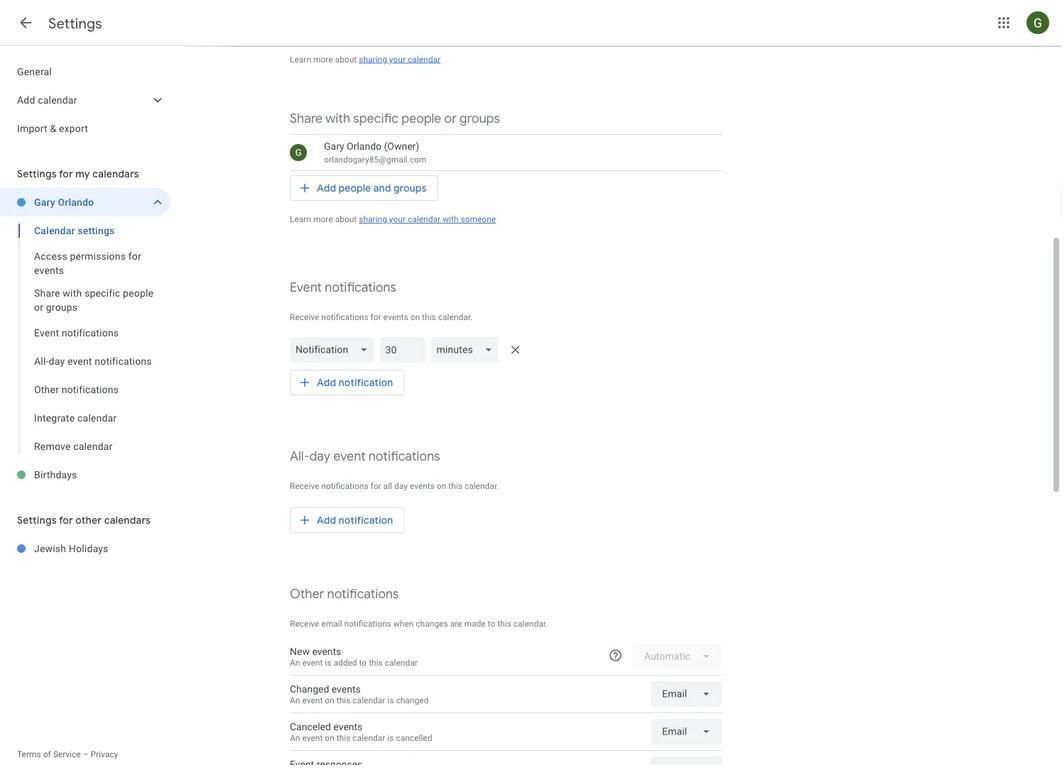 Task type: locate. For each thing, give the bounding box(es) containing it.
1 vertical spatial notification
[[339, 514, 393, 527]]

is left the cancelled
[[387, 733, 394, 743]]

1 horizontal spatial all-
[[290, 449, 309, 465]]

1 horizontal spatial event notifications
[[290, 280, 396, 296]]

add notification for 1st add notification button from the top of the page
[[317, 377, 393, 389]]

go back image
[[17, 14, 34, 31]]

to
[[488, 619, 495, 629], [359, 658, 367, 668]]

more for learn more about sharing your calendar
[[313, 54, 333, 64]]

other up email
[[290, 586, 324, 603]]

other
[[34, 384, 59, 396], [290, 586, 324, 603]]

orlando down settings for my calendars
[[58, 196, 94, 208]]

2 about from the top
[[335, 215, 357, 224]]

an
[[290, 658, 300, 668], [290, 696, 300, 706], [290, 733, 300, 743]]

on up minutes in advance for notification number field
[[410, 313, 420, 323]]

1 vertical spatial specific
[[85, 287, 120, 299]]

add people and groups
[[317, 182, 427, 195]]

calendar
[[34, 225, 75, 237]]

share with specific people or groups inside group
[[34, 287, 154, 313]]

groups
[[460, 110, 500, 127], [394, 182, 427, 195], [46, 302, 78, 313]]

1 learn from the top
[[290, 54, 311, 64]]

0 vertical spatial other notifications
[[34, 384, 119, 396]]

1 horizontal spatial orlando
[[347, 140, 382, 152]]

None field
[[290, 337, 380, 363], [431, 337, 504, 363], [651, 682, 722, 708], [651, 720, 722, 745], [290, 337, 380, 363], [431, 337, 504, 363], [651, 682, 722, 708], [651, 720, 722, 745]]

1 vertical spatial or
[[34, 302, 43, 313]]

import
[[17, 123, 47, 134]]

1 vertical spatial to
[[359, 658, 367, 668]]

0 vertical spatial is
[[325, 658, 331, 668]]

all-day event notifications up integrate calendar at left
[[34, 356, 152, 367]]

for inside access permissions for events
[[128, 250, 141, 262]]

1 vertical spatial with
[[443, 215, 459, 224]]

on inside canceled events an event on this calendar is cancelled
[[325, 733, 334, 743]]

calendar.
[[438, 313, 473, 323], [465, 482, 499, 492], [513, 619, 548, 629]]

access permissions for events
[[34, 250, 141, 276]]

to right made
[[488, 619, 495, 629]]

tree containing general
[[0, 58, 170, 143]]

1 horizontal spatial to
[[488, 619, 495, 629]]

0 vertical spatial your
[[389, 54, 406, 64]]

1 more from the top
[[313, 54, 333, 64]]

1 horizontal spatial event
[[290, 280, 322, 296]]

0 vertical spatial people
[[401, 110, 441, 127]]

0 vertical spatial about
[[335, 54, 357, 64]]

settings right go back icon
[[48, 14, 102, 32]]

about for sharing your calendar
[[335, 54, 357, 64]]

specific up gary orlando (owner) orlandogary85@gmail.com
[[353, 110, 399, 127]]

settings up gary orlando
[[17, 168, 57, 180]]

an up the changed
[[290, 658, 300, 668]]

add for add people and groups button
[[317, 182, 336, 195]]

share
[[290, 110, 323, 127], [34, 287, 60, 299]]

0 horizontal spatial or
[[34, 302, 43, 313]]

about down add people and groups button
[[335, 215, 357, 224]]

1 vertical spatial sharing
[[359, 215, 387, 224]]

0 vertical spatial receive
[[290, 313, 319, 323]]

notifications
[[325, 280, 396, 296], [321, 313, 368, 323], [62, 327, 119, 339], [95, 356, 152, 367], [62, 384, 119, 396], [368, 449, 440, 465], [321, 482, 368, 492], [327, 586, 399, 603], [344, 619, 391, 629]]

settings up jewish
[[17, 514, 57, 527]]

add notification down minutes in advance for notification number field
[[317, 377, 393, 389]]

1 vertical spatial share
[[34, 287, 60, 299]]

your
[[389, 54, 406, 64], [389, 215, 406, 224]]

people left and
[[339, 182, 371, 195]]

with up gary orlando (owner) orlandogary85@gmail.com
[[326, 110, 350, 127]]

0 vertical spatial event
[[290, 280, 322, 296]]

0 horizontal spatial share
[[34, 287, 60, 299]]

1 vertical spatial share with specific people or groups
[[34, 287, 154, 313]]

is inside canceled events an event on this calendar is cancelled
[[387, 733, 394, 743]]

0 vertical spatial gary
[[324, 140, 344, 152]]

this inside new events an event is added to this calendar
[[369, 658, 383, 668]]

event down the changed
[[302, 733, 323, 743]]

is inside changed events an event on this calendar is changed
[[387, 696, 394, 706]]

on for receive
[[410, 313, 420, 323]]

1 vertical spatial people
[[339, 182, 371, 195]]

2 vertical spatial settings
[[17, 514, 57, 527]]

0 vertical spatial share
[[290, 110, 323, 127]]

3 receive from the top
[[290, 619, 319, 629]]

0 vertical spatial day
[[49, 356, 65, 367]]

1 vertical spatial is
[[387, 696, 394, 706]]

2 horizontal spatial day
[[394, 482, 408, 492]]

2 vertical spatial is
[[387, 733, 394, 743]]

other inside 'settings for my calendars' tree
[[34, 384, 59, 396]]

2 vertical spatial receive
[[290, 619, 319, 629]]

1 horizontal spatial other
[[290, 586, 324, 603]]

on for changed
[[325, 696, 334, 706]]

1 vertical spatial calendars
[[104, 514, 151, 527]]

other notifications
[[34, 384, 119, 396], [290, 586, 399, 603]]

on inside changed events an event on this calendar is changed
[[325, 696, 334, 706]]

1 an from the top
[[290, 658, 300, 668]]

events inside new events an event is added to this calendar
[[312, 646, 341, 658]]

2 vertical spatial day
[[394, 482, 408, 492]]

orlando inside gary orlando (owner) orlandogary85@gmail.com
[[347, 140, 382, 152]]

an inside changed events an event on this calendar is changed
[[290, 696, 300, 706]]

–
[[83, 750, 88, 760]]

tree
[[0, 58, 170, 143]]

sharing
[[359, 54, 387, 64], [359, 215, 387, 224]]

1 receive from the top
[[290, 313, 319, 323]]

2 sharing from the top
[[359, 215, 387, 224]]

an inside new events an event is added to this calendar
[[290, 658, 300, 668]]

settings for other calendars
[[17, 514, 151, 527]]

share with specific people or groups up (owner)
[[290, 110, 500, 127]]

add calendar
[[17, 94, 77, 106]]

is
[[325, 658, 331, 668], [387, 696, 394, 706], [387, 733, 394, 743]]

about left sharing your calendar link
[[335, 54, 357, 64]]

for for calendar
[[128, 250, 141, 262]]

for for event
[[371, 313, 381, 323]]

1 vertical spatial learn
[[290, 215, 311, 224]]

2 horizontal spatial groups
[[460, 110, 500, 127]]

0 horizontal spatial other
[[34, 384, 59, 396]]

all-day event notifications up all
[[290, 449, 440, 465]]

1 vertical spatial an
[[290, 696, 300, 706]]

2 horizontal spatial people
[[401, 110, 441, 127]]

people up (owner)
[[401, 110, 441, 127]]

is left added
[[325, 658, 331, 668]]

to right added
[[359, 658, 367, 668]]

1 horizontal spatial share with specific people or groups
[[290, 110, 500, 127]]

other notifications up integrate calendar at left
[[34, 384, 119, 396]]

and
[[373, 182, 391, 195]]

2 your from the top
[[389, 215, 406, 224]]

0 vertical spatial orlando
[[347, 140, 382, 152]]

1 vertical spatial add notification
[[317, 514, 393, 527]]

add for 1st add notification button from the top of the page
[[317, 377, 336, 389]]

on
[[410, 313, 420, 323], [437, 482, 446, 492], [325, 696, 334, 706], [325, 733, 334, 743]]

event inside canceled events an event on this calendar is cancelled
[[302, 733, 323, 743]]

calendars for settings for other calendars
[[104, 514, 151, 527]]

0 vertical spatial all-day event notifications
[[34, 356, 152, 367]]

1 vertical spatial event
[[34, 327, 59, 339]]

0 horizontal spatial all-
[[34, 356, 49, 367]]

events
[[34, 265, 64, 276], [383, 313, 408, 323], [410, 482, 435, 492], [312, 646, 341, 658], [332, 684, 361, 696], [333, 722, 363, 733]]

0 horizontal spatial event notifications
[[34, 327, 119, 339]]

0 vertical spatial more
[[313, 54, 333, 64]]

0 vertical spatial add notification
[[317, 377, 393, 389]]

1 about from the top
[[335, 54, 357, 64]]

all-day event notifications
[[34, 356, 152, 367], [290, 449, 440, 465]]

with down access permissions for events
[[63, 287, 82, 299]]

calendar inside changed events an event on this calendar is changed
[[353, 696, 385, 706]]

this
[[422, 313, 436, 323], [448, 482, 462, 492], [497, 619, 511, 629], [369, 658, 383, 668], [337, 696, 350, 706], [337, 733, 350, 743]]

0 horizontal spatial other notifications
[[34, 384, 119, 396]]

&
[[50, 123, 56, 134]]

on for canceled
[[325, 733, 334, 743]]

notification down minutes in advance for notification number field
[[339, 377, 393, 389]]

settings for settings
[[48, 14, 102, 32]]

people
[[401, 110, 441, 127], [339, 182, 371, 195], [123, 287, 154, 299]]

1 vertical spatial add notification button
[[290, 504, 404, 538]]

gary inside gary orlando (owner) orlandogary85@gmail.com
[[324, 140, 344, 152]]

0 horizontal spatial to
[[359, 658, 367, 668]]

with left someone
[[443, 215, 459, 224]]

on up canceled
[[325, 696, 334, 706]]

event up integrate calendar at left
[[67, 356, 92, 367]]

1 notification from the top
[[339, 377, 393, 389]]

orlando for gary orlando (owner) orlandogary85@gmail.com
[[347, 140, 382, 152]]

specific
[[353, 110, 399, 127], [85, 287, 120, 299]]

2 vertical spatial with
[[63, 287, 82, 299]]

canceled
[[290, 722, 331, 733]]

event
[[290, 280, 322, 296], [34, 327, 59, 339]]

1 vertical spatial calendar.
[[465, 482, 499, 492]]

learn for learn more about sharing your calendar with someone
[[290, 215, 311, 224]]

changed events an event on this calendar is changed
[[290, 684, 429, 706]]

an inside canceled events an event on this calendar is cancelled
[[290, 733, 300, 743]]

other notifications inside 'settings for my calendars' tree
[[34, 384, 119, 396]]

service
[[53, 750, 81, 760]]

or inside group
[[34, 302, 43, 313]]

group
[[0, 217, 170, 461]]

0 vertical spatial add notification button
[[290, 366, 404, 400]]

1 sharing from the top
[[359, 54, 387, 64]]

notification for first add notification button from the bottom of the page
[[339, 514, 393, 527]]

receive
[[290, 313, 319, 323], [290, 482, 319, 492], [290, 619, 319, 629]]

calendar inside canceled events an event on this calendar is cancelled
[[353, 733, 385, 743]]

email
[[321, 619, 342, 629]]

event notifications
[[290, 280, 396, 296], [34, 327, 119, 339]]

changed
[[290, 684, 329, 696]]

add
[[17, 94, 35, 106], [317, 182, 336, 195], [317, 377, 336, 389], [317, 514, 336, 527]]

1 horizontal spatial gary
[[324, 140, 344, 152]]

1 vertical spatial about
[[335, 215, 357, 224]]

or
[[444, 110, 457, 127], [34, 302, 43, 313]]

2 more from the top
[[313, 215, 333, 224]]

gary inside tree item
[[34, 196, 55, 208]]

2 an from the top
[[290, 696, 300, 706]]

1 vertical spatial gary
[[34, 196, 55, 208]]

on down the changed
[[325, 733, 334, 743]]

0 vertical spatial other
[[34, 384, 59, 396]]

event inside changed events an event on this calendar is changed
[[302, 696, 323, 706]]

orlando up the orlandogary85@gmail.com
[[347, 140, 382, 152]]

1 vertical spatial day
[[309, 449, 330, 465]]

people inside group
[[123, 287, 154, 299]]

people down permissions
[[123, 287, 154, 299]]

settings
[[48, 14, 102, 32], [17, 168, 57, 180], [17, 514, 57, 527]]

1 horizontal spatial groups
[[394, 182, 427, 195]]

0 horizontal spatial with
[[63, 287, 82, 299]]

added
[[333, 658, 357, 668]]

0 vertical spatial calendars
[[93, 168, 139, 180]]

2 add notification from the top
[[317, 514, 393, 527]]

0 vertical spatial settings
[[48, 14, 102, 32]]

when
[[393, 619, 414, 629]]

event for new events
[[302, 658, 323, 668]]

0 horizontal spatial groups
[[46, 302, 78, 313]]

1 vertical spatial groups
[[394, 182, 427, 195]]

0 vertical spatial all-
[[34, 356, 49, 367]]

event for changed events
[[302, 696, 323, 706]]

0 vertical spatial with
[[326, 110, 350, 127]]

day
[[49, 356, 65, 367], [309, 449, 330, 465], [394, 482, 408, 492]]

0 vertical spatial an
[[290, 658, 300, 668]]

0 vertical spatial groups
[[460, 110, 500, 127]]

1 add notification from the top
[[317, 377, 393, 389]]

receive for event
[[290, 313, 319, 323]]

event
[[67, 356, 92, 367], [333, 449, 365, 465], [302, 658, 323, 668], [302, 696, 323, 706], [302, 733, 323, 743]]

orlando
[[347, 140, 382, 152], [58, 196, 94, 208]]

calendar
[[408, 54, 440, 64], [38, 94, 77, 106], [408, 215, 440, 224], [77, 412, 117, 424], [73, 441, 113, 453], [385, 658, 418, 668], [353, 696, 385, 706], [353, 733, 385, 743]]

add for first add notification button from the bottom of the page
[[317, 514, 336, 527]]

2 vertical spatial people
[[123, 287, 154, 299]]

2 learn from the top
[[290, 215, 311, 224]]

settings for settings for other calendars
[[17, 514, 57, 527]]

0 vertical spatial notification
[[339, 377, 393, 389]]

0 vertical spatial or
[[444, 110, 457, 127]]

1 vertical spatial settings
[[17, 168, 57, 180]]

event up the changed
[[302, 658, 323, 668]]

your for sharing your calendar with someone
[[389, 215, 406, 224]]

0 horizontal spatial people
[[123, 287, 154, 299]]

0 horizontal spatial day
[[49, 356, 65, 367]]

30 minutes before element
[[290, 335, 722, 366]]

other
[[75, 514, 102, 527]]

gary
[[324, 140, 344, 152], [34, 196, 55, 208]]

notification
[[339, 377, 393, 389], [339, 514, 393, 527]]

event inside new events an event is added to this calendar
[[302, 658, 323, 668]]

1 your from the top
[[389, 54, 406, 64]]

about
[[335, 54, 357, 64], [335, 215, 357, 224]]

event up canceled
[[302, 696, 323, 706]]

permissions
[[70, 250, 126, 262]]

other notifications up email
[[290, 586, 399, 603]]

2 vertical spatial groups
[[46, 302, 78, 313]]

new events an event is added to this calendar
[[290, 646, 418, 668]]

notification down all
[[339, 514, 393, 527]]

event notifications down access permissions for events
[[34, 327, 119, 339]]

gary orlando tree item
[[0, 188, 170, 217]]

3 an from the top
[[290, 733, 300, 743]]

Minutes in advance for notification number field
[[385, 337, 419, 363]]

event notifications up receive notifications for events on this calendar.
[[290, 280, 396, 296]]

calendars
[[93, 168, 139, 180], [104, 514, 151, 527]]

1 vertical spatial more
[[313, 215, 333, 224]]

1 vertical spatial all-day event notifications
[[290, 449, 440, 465]]

share with specific people or groups down access permissions for events
[[34, 287, 154, 313]]

2 horizontal spatial with
[[443, 215, 459, 224]]

all- inside group
[[34, 356, 49, 367]]

on right all
[[437, 482, 446, 492]]

learn
[[290, 54, 311, 64], [290, 215, 311, 224]]

add notification button down minutes in advance for notification number field
[[290, 366, 404, 400]]

0 horizontal spatial event
[[34, 327, 59, 339]]

cancelled
[[396, 733, 432, 743]]

gary up the orlandogary85@gmail.com
[[324, 140, 344, 152]]

events down access
[[34, 265, 64, 276]]

add notification button down all
[[290, 504, 404, 538]]

events right new
[[312, 646, 341, 658]]

specific down access permissions for events
[[85, 287, 120, 299]]

other up integrate
[[34, 384, 59, 396]]

events down added
[[332, 684, 361, 696]]

1 vertical spatial other notifications
[[290, 586, 399, 603]]

jewish holidays
[[34, 543, 108, 555]]

0 vertical spatial sharing
[[359, 54, 387, 64]]

1 vertical spatial your
[[389, 215, 406, 224]]

events right all
[[410, 482, 435, 492]]

event inside 'settings for my calendars' tree
[[67, 356, 92, 367]]

events down changed events an event on this calendar is changed
[[333, 722, 363, 733]]

for
[[59, 168, 73, 180], [128, 250, 141, 262], [371, 313, 381, 323], [371, 482, 381, 492], [59, 514, 73, 527]]

calendars right my
[[93, 168, 139, 180]]

add people and groups button
[[290, 171, 438, 205]]

1 vertical spatial event notifications
[[34, 327, 119, 339]]

2 notification from the top
[[339, 514, 393, 527]]

changed
[[396, 696, 429, 706]]

0 horizontal spatial gary
[[34, 196, 55, 208]]

is left changed
[[387, 696, 394, 706]]

an for new events
[[290, 658, 300, 668]]

with
[[326, 110, 350, 127], [443, 215, 459, 224], [63, 287, 82, 299]]

birthdays tree item
[[0, 461, 170, 489]]

add notification button
[[290, 366, 404, 400], [290, 504, 404, 538]]

calendars up jewish holidays link
[[104, 514, 151, 527]]

jewish holidays link
[[34, 535, 170, 563]]

an up canceled
[[290, 696, 300, 706]]

add notification down all
[[317, 514, 393, 527]]

an down the changed
[[290, 733, 300, 743]]

export
[[59, 123, 88, 134]]

2 receive from the top
[[290, 482, 319, 492]]

all-
[[34, 356, 49, 367], [290, 449, 309, 465]]

orlando inside tree item
[[58, 196, 94, 208]]

terms of service – privacy
[[17, 750, 118, 760]]

more
[[313, 54, 333, 64], [313, 215, 333, 224]]

for for all-
[[371, 482, 381, 492]]

is for canceled events
[[387, 733, 394, 743]]

add notification
[[317, 377, 393, 389], [317, 514, 393, 527]]

0 vertical spatial event notifications
[[290, 280, 396, 296]]

gary up calendar
[[34, 196, 55, 208]]

1 vertical spatial receive
[[290, 482, 319, 492]]

receive email notifications when changes are made to this calendar.
[[290, 619, 548, 629]]

0 horizontal spatial all-day event notifications
[[34, 356, 152, 367]]

receive notifications for events on this calendar.
[[290, 313, 473, 323]]

events inside access permissions for events
[[34, 265, 64, 276]]

jewish
[[34, 543, 66, 555]]

to inside new events an event is added to this calendar
[[359, 658, 367, 668]]



Task type: describe. For each thing, give the bounding box(es) containing it.
group containing calendar settings
[[0, 217, 170, 461]]

event up receive notifications for all day events on this calendar.
[[333, 449, 365, 465]]

events inside canceled events an event on this calendar is cancelled
[[333, 722, 363, 733]]

your for sharing your calendar
[[389, 54, 406, 64]]

canceled events an event on this calendar is cancelled
[[290, 722, 432, 743]]

0 vertical spatial to
[[488, 619, 495, 629]]

settings for my calendars tree
[[0, 188, 170, 489]]

event inside group
[[34, 327, 59, 339]]

integrate
[[34, 412, 75, 424]]

receive for all-
[[290, 482, 319, 492]]

2 add notification button from the top
[[290, 504, 404, 538]]

access
[[34, 250, 67, 262]]

event notifications inside group
[[34, 327, 119, 339]]

settings
[[78, 225, 115, 237]]

are
[[450, 619, 462, 629]]

2 vertical spatial calendar.
[[513, 619, 548, 629]]

integrate calendar
[[34, 412, 117, 424]]

add notification for first add notification button from the bottom of the page
[[317, 514, 393, 527]]

groups inside group
[[46, 302, 78, 313]]

1 horizontal spatial day
[[309, 449, 330, 465]]

1 horizontal spatial other notifications
[[290, 586, 399, 603]]

terms of service link
[[17, 750, 81, 760]]

of
[[43, 750, 51, 760]]

an for canceled events
[[290, 733, 300, 743]]

is inside new events an event is added to this calendar
[[325, 658, 331, 668]]

remove calendar
[[34, 441, 113, 453]]

1 vertical spatial all-
[[290, 449, 309, 465]]

1 horizontal spatial with
[[326, 110, 350, 127]]

0 vertical spatial calendar.
[[438, 313, 473, 323]]

people inside add people and groups button
[[339, 182, 371, 195]]

orlando for gary orlando
[[58, 196, 94, 208]]

1 vertical spatial other
[[290, 586, 324, 603]]

settings heading
[[48, 14, 102, 32]]

this inside canceled events an event on this calendar is cancelled
[[337, 733, 350, 743]]

1 horizontal spatial share
[[290, 110, 323, 127]]

sharing for sharing your calendar with someone
[[359, 215, 387, 224]]

1 add notification button from the top
[[290, 366, 404, 400]]

birthdays link
[[34, 461, 170, 489]]

jewish holidays tree item
[[0, 535, 170, 563]]

calendar settings
[[34, 225, 115, 237]]

terms
[[17, 750, 41, 760]]

birthdays
[[34, 469, 77, 481]]

settings for settings for my calendars
[[17, 168, 57, 180]]

more for learn more about sharing your calendar with someone
[[313, 215, 333, 224]]

made
[[464, 619, 486, 629]]

all-day event notifications inside group
[[34, 356, 152, 367]]

general
[[17, 66, 52, 77]]

changes
[[416, 619, 448, 629]]

is for changed events
[[387, 696, 394, 706]]

groups inside button
[[394, 182, 427, 195]]

my
[[75, 168, 90, 180]]

privacy link
[[91, 750, 118, 760]]

sharing for sharing your calendar
[[359, 54, 387, 64]]

notification for 1st add notification button from the top of the page
[[339, 377, 393, 389]]

gary orlando (owner) orlandogary85@gmail.com
[[324, 140, 426, 165]]

1 horizontal spatial all-day event notifications
[[290, 449, 440, 465]]

about for sharing your calendar with someone
[[335, 215, 357, 224]]

all
[[383, 482, 392, 492]]

settings for my calendars
[[17, 168, 139, 180]]

events up minutes in advance for notification number field
[[383, 313, 408, 323]]

(owner)
[[384, 140, 419, 152]]

new
[[290, 646, 310, 658]]

1 horizontal spatial specific
[[353, 110, 399, 127]]

1 horizontal spatial or
[[444, 110, 457, 127]]

sharing your calendar with someone link
[[359, 215, 496, 224]]

learn more about sharing your calendar
[[290, 54, 440, 64]]

receive for other
[[290, 619, 319, 629]]

learn for learn more about sharing your calendar
[[290, 54, 311, 64]]

share inside share with specific people or groups
[[34, 287, 60, 299]]

calendars for settings for my calendars
[[93, 168, 139, 180]]

calendar inside new events an event is added to this calendar
[[385, 658, 418, 668]]

privacy
[[91, 750, 118, 760]]

with inside group
[[63, 287, 82, 299]]

import & export
[[17, 123, 88, 134]]

learn more about sharing your calendar with someone
[[290, 215, 496, 224]]

holidays
[[69, 543, 108, 555]]

0 vertical spatial share with specific people or groups
[[290, 110, 500, 127]]

someone
[[461, 215, 496, 224]]

orlandogary85@gmail.com
[[324, 155, 426, 165]]

gary orlando
[[34, 196, 94, 208]]

event for canceled events
[[302, 733, 323, 743]]

an for changed events
[[290, 696, 300, 706]]

remove
[[34, 441, 71, 453]]

day inside 'settings for my calendars' tree
[[49, 356, 65, 367]]

gary for gary orlando
[[34, 196, 55, 208]]

receive notifications for all day events on this calendar.
[[290, 482, 499, 492]]

gary for gary orlando (owner) orlandogary85@gmail.com
[[324, 140, 344, 152]]

specific inside 'settings for my calendars' tree
[[85, 287, 120, 299]]

sharing your calendar link
[[359, 54, 440, 64]]

events inside changed events an event on this calendar is changed
[[332, 684, 361, 696]]

this inside changed events an event on this calendar is changed
[[337, 696, 350, 706]]



Task type: vqa. For each thing, say whether or not it's contained in the screenshot.
rightmost people
yes



